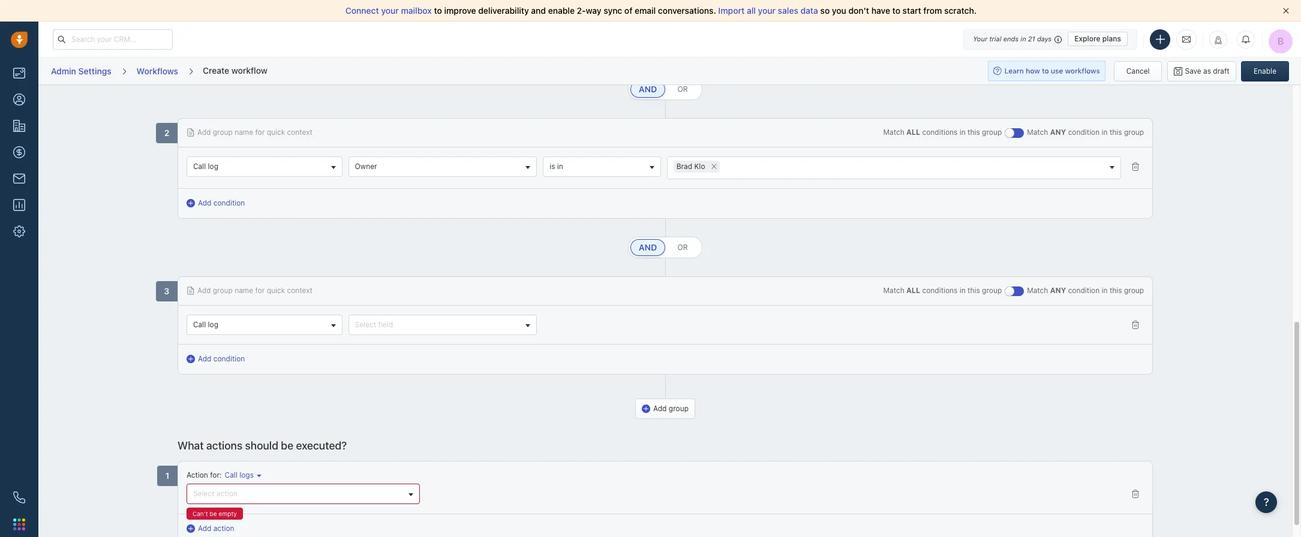Task type: locate. For each thing, give the bounding box(es) containing it.
2 add group name for quick context from the top
[[197, 286, 313, 295]]

1 or from the top
[[678, 85, 688, 94]]

any
[[1051, 128, 1067, 137], [1051, 286, 1067, 295]]

email
[[635, 5, 656, 16]]

action inside 'button'
[[217, 489, 237, 498]]

1 horizontal spatial to
[[893, 5, 901, 16]]

be
[[281, 440, 294, 453], [210, 510, 217, 518]]

1 vertical spatial all
[[907, 286, 921, 295]]

this
[[968, 128, 980, 137], [1110, 128, 1123, 137], [968, 286, 980, 295], [1110, 286, 1123, 295]]

to right 'mailbox'
[[434, 5, 442, 16]]

action for :
[[187, 471, 222, 480]]

add inside "button"
[[654, 405, 667, 414]]

don't
[[849, 5, 870, 16]]

1 vertical spatial select
[[193, 489, 215, 498]]

2 match any condition in this group from the top
[[1028, 286, 1144, 295]]

2 log from the top
[[208, 321, 218, 330]]

1 vertical spatial context
[[287, 286, 313, 295]]

select for select field
[[355, 321, 376, 330]]

workflow
[[232, 65, 268, 75]]

trial
[[990, 35, 1002, 43]]

select down action for :
[[193, 489, 215, 498]]

cancel button
[[1115, 61, 1163, 81]]

2 your from the left
[[758, 5, 776, 16]]

0 vertical spatial quick
[[267, 128, 285, 137]]

1 add condition from the top
[[198, 199, 245, 208]]

add condition
[[198, 199, 245, 208], [198, 355, 245, 364]]

for
[[255, 128, 265, 137], [255, 286, 265, 295], [210, 471, 220, 480]]

0 horizontal spatial be
[[210, 510, 217, 518]]

2 name from the top
[[235, 286, 253, 295]]

klo
[[695, 162, 705, 171]]

match all conditions in this group
[[884, 128, 1002, 137], [884, 286, 1002, 295]]

1 vertical spatial add group name for quick context
[[197, 286, 313, 295]]

1 horizontal spatial be
[[281, 440, 294, 453]]

0 vertical spatial name
[[235, 128, 253, 137]]

2 or link from the top
[[666, 240, 700, 256]]

0 vertical spatial call log button
[[187, 157, 342, 177]]

draft
[[1214, 66, 1230, 75]]

2 add condition link from the top
[[187, 354, 245, 365]]

context
[[287, 128, 313, 137], [287, 286, 313, 295]]

None search field
[[720, 161, 735, 174]]

action inside button
[[213, 524, 234, 533]]

explore
[[1075, 34, 1101, 43]]

add group name for quick context
[[197, 128, 313, 137], [197, 286, 313, 295]]

select for select action
[[193, 489, 215, 498]]

1 horizontal spatial your
[[758, 5, 776, 16]]

add group name for quick context for 1st add condition link from the bottom of the page
[[197, 286, 313, 295]]

0 horizontal spatial to
[[434, 5, 442, 16]]

can't be empty
[[193, 510, 237, 518]]

1 conditions from the top
[[923, 128, 958, 137]]

0 horizontal spatial your
[[381, 5, 399, 16]]

1 context from the top
[[287, 128, 313, 137]]

call log for 2nd add condition link from the bottom
[[193, 162, 218, 171]]

condition
[[1069, 128, 1100, 137], [213, 199, 245, 208], [1069, 286, 1100, 295], [213, 355, 245, 364]]

2 quick from the top
[[267, 286, 285, 295]]

1 add group name for quick context from the top
[[197, 128, 313, 137]]

1 vertical spatial action
[[213, 524, 234, 533]]

connect
[[346, 5, 379, 16]]

2 vertical spatial for
[[210, 471, 220, 480]]

1 all from the top
[[907, 128, 921, 137]]

1 vertical spatial name
[[235, 286, 253, 295]]

call log button for 2nd add condition link from the bottom
[[187, 157, 342, 177]]

call log button
[[187, 157, 342, 177], [187, 315, 342, 336]]

admin settings link
[[50, 62, 112, 81]]

0 vertical spatial add condition
[[198, 199, 245, 208]]

0 vertical spatial add condition link
[[187, 198, 245, 209]]

1 vertical spatial for
[[255, 286, 265, 295]]

1 log from the top
[[208, 162, 218, 171]]

1 vertical spatial call log button
[[187, 315, 342, 336]]

0 vertical spatial or
[[678, 85, 688, 94]]

0 vertical spatial context
[[287, 128, 313, 137]]

0 vertical spatial for
[[255, 128, 265, 137]]

1 quick from the top
[[267, 128, 285, 137]]

1 match any condition in this group from the top
[[1028, 128, 1144, 137]]

sync
[[604, 5, 622, 16]]

for for 1st add condition link from the bottom of the page
[[255, 286, 265, 295]]

actions
[[206, 440, 243, 453]]

conditions for 2nd add condition link from the bottom
[[923, 128, 958, 137]]

in
[[1021, 35, 1027, 43], [960, 128, 966, 137], [1102, 128, 1108, 137], [557, 162, 563, 171], [960, 286, 966, 295], [1102, 286, 1108, 295]]

0 vertical spatial match all conditions in this group
[[884, 128, 1002, 137]]

1 vertical spatial or link
[[666, 240, 700, 256]]

logs
[[240, 471, 254, 480]]

call log
[[193, 162, 218, 171], [193, 321, 218, 330]]

0 vertical spatial all
[[907, 128, 921, 137]]

add
[[197, 128, 211, 137], [198, 199, 211, 208], [197, 286, 211, 295], [198, 355, 211, 364], [654, 405, 667, 414], [198, 524, 211, 533]]

2 conditions from the top
[[923, 286, 958, 295]]

1 vertical spatial quick
[[267, 286, 285, 295]]

or
[[678, 85, 688, 94], [678, 243, 688, 252]]

what actions should be executed?
[[178, 440, 347, 453]]

0 vertical spatial log
[[208, 162, 218, 171]]

0 horizontal spatial select
[[193, 489, 215, 498]]

1 vertical spatial add condition
[[198, 355, 245, 364]]

0 vertical spatial action
[[217, 489, 237, 498]]

2 call log button from the top
[[187, 315, 342, 336]]

select action
[[193, 489, 237, 498]]

all
[[907, 128, 921, 137], [907, 286, 921, 295]]

0 vertical spatial be
[[281, 440, 294, 453]]

save as draft button
[[1168, 61, 1237, 81]]

call log button for 1st add condition link from the bottom of the page
[[187, 315, 342, 336]]

days
[[1038, 35, 1052, 43]]

your right all on the top
[[758, 5, 776, 16]]

1 any from the top
[[1051, 128, 1067, 137]]

from
[[924, 5, 942, 16]]

2 to from the left
[[893, 5, 901, 16]]

:
[[220, 471, 222, 480]]

be right 'can't'
[[210, 510, 217, 518]]

action down :
[[217, 489, 237, 498]]

1 vertical spatial any
[[1051, 286, 1067, 295]]

action
[[217, 489, 237, 498], [213, 524, 234, 533]]

0 vertical spatial call
[[193, 162, 206, 171]]

2 call log from the top
[[193, 321, 218, 330]]

name
[[235, 128, 253, 137], [235, 286, 253, 295]]

log for 'call log' button for 2nd add condition link from the bottom
[[208, 162, 218, 171]]

match any condition in this group
[[1028, 128, 1144, 137], [1028, 286, 1144, 295]]

start
[[903, 5, 922, 16]]

2 any from the top
[[1051, 286, 1067, 295]]

call log for 1st add condition link from the bottom of the page
[[193, 321, 218, 330]]

0 vertical spatial or link
[[666, 81, 700, 98]]

0 vertical spatial match any condition in this group
[[1028, 128, 1144, 137]]

2 vertical spatial call
[[225, 471, 238, 480]]

2 add condition from the top
[[198, 355, 245, 364]]

0 vertical spatial select
[[355, 321, 376, 330]]

1 vertical spatial add condition link
[[187, 354, 245, 365]]

1 vertical spatial conditions
[[923, 286, 958, 295]]

0 vertical spatial any
[[1051, 128, 1067, 137]]

1 vertical spatial call
[[193, 321, 206, 330]]

to
[[434, 5, 442, 16], [893, 5, 901, 16]]

action for select action
[[217, 489, 237, 498]]

your
[[381, 5, 399, 16], [758, 5, 776, 16]]

so
[[821, 5, 830, 16]]

1 vertical spatial log
[[208, 321, 218, 330]]

0 vertical spatial call log
[[193, 162, 218, 171]]

workflows link
[[136, 62, 179, 81]]

phone element
[[7, 486, 31, 510]]

create workflow
[[203, 65, 268, 75]]

1 call log from the top
[[193, 162, 218, 171]]

email image
[[1183, 34, 1191, 44]]

1 vertical spatial match any condition in this group
[[1028, 286, 1144, 295]]

2 match all conditions in this group from the top
[[884, 286, 1002, 295]]

your left 'mailbox'
[[381, 5, 399, 16]]

any for 'call log' button associated with 1st add condition link from the bottom of the page
[[1051, 286, 1067, 295]]

explore plans
[[1075, 34, 1122, 43]]

in inside button
[[557, 162, 563, 171]]

log
[[208, 162, 218, 171], [208, 321, 218, 330]]

and link
[[631, 81, 666, 98], [631, 81, 666, 98], [631, 240, 666, 256], [631, 240, 666, 256]]

1 your from the left
[[381, 5, 399, 16]]

1 vertical spatial match all conditions in this group
[[884, 286, 1002, 295]]

select left the field
[[355, 321, 376, 330]]

action down empty
[[213, 524, 234, 533]]

brad klo
[[677, 162, 705, 171]]

enable
[[1254, 66, 1277, 75]]

0 vertical spatial add group name for quick context
[[197, 128, 313, 137]]

match
[[884, 128, 905, 137], [1028, 128, 1049, 137], [884, 286, 905, 295], [1028, 286, 1049, 295]]

select action button
[[187, 484, 420, 504]]

group
[[213, 128, 233, 137], [982, 128, 1002, 137], [1125, 128, 1144, 137], [213, 286, 233, 295], [982, 286, 1002, 295], [1125, 286, 1144, 295], [669, 405, 689, 414]]

2 or from the top
[[678, 243, 688, 252]]

all
[[747, 5, 756, 16]]

quick
[[267, 128, 285, 137], [267, 286, 285, 295]]

0 vertical spatial conditions
[[923, 128, 958, 137]]

your
[[973, 35, 988, 43]]

to left start
[[893, 5, 901, 16]]

1 horizontal spatial select
[[355, 321, 376, 330]]

1 call log button from the top
[[187, 157, 342, 177]]

of
[[625, 5, 633, 16]]

select
[[355, 321, 376, 330], [193, 489, 215, 498]]

1 vertical spatial or
[[678, 243, 688, 252]]

what
[[178, 440, 204, 453]]

or link
[[666, 81, 700, 98], [666, 240, 700, 256]]

1 vertical spatial call log
[[193, 321, 218, 330]]

be right should
[[281, 440, 294, 453]]



Task type: describe. For each thing, give the bounding box(es) containing it.
settings
[[78, 66, 111, 76]]

1 match all conditions in this group from the top
[[884, 128, 1002, 137]]

connect your mailbox to improve deliverability and enable 2-way sync of email conversations. import all your sales data so you don't have to start from scratch.
[[346, 5, 977, 16]]

2-
[[577, 5, 586, 16]]

have
[[872, 5, 891, 16]]

plans
[[1103, 34, 1122, 43]]

add action button
[[187, 524, 247, 536]]

can't
[[193, 510, 208, 518]]

owner
[[355, 162, 377, 171]]

executed?
[[296, 440, 347, 453]]

add group
[[654, 405, 689, 414]]

workflows
[[137, 66, 178, 76]]

add group button
[[636, 399, 696, 420]]

admin settings
[[51, 66, 111, 76]]

×
[[711, 160, 718, 172]]

mailbox
[[401, 5, 432, 16]]

phone image
[[13, 492, 25, 504]]

close image
[[1284, 8, 1290, 14]]

add inside button
[[198, 524, 211, 533]]

Search your CRM... text field
[[53, 29, 173, 50]]

quick for 'call log' button associated with 1st add condition link from the bottom of the page
[[267, 286, 285, 295]]

save
[[1186, 66, 1202, 75]]

empty
[[219, 510, 237, 518]]

brad
[[677, 162, 693, 171]]

for for 2nd add condition link from the bottom
[[255, 128, 265, 137]]

data
[[801, 5, 818, 16]]

is
[[550, 162, 555, 171]]

enable
[[548, 5, 575, 16]]

any for 'call log' button for 2nd add condition link from the bottom
[[1051, 128, 1067, 137]]

you
[[832, 5, 847, 16]]

match any condition in this group for 2nd add condition link from the bottom
[[1028, 128, 1144, 137]]

improve
[[444, 5, 476, 16]]

sales
[[778, 5, 799, 16]]

log for 'call log' button associated with 1st add condition link from the bottom of the page
[[208, 321, 218, 330]]

your trial ends in 21 days
[[973, 35, 1052, 43]]

2 all from the top
[[907, 286, 921, 295]]

connect your mailbox link
[[346, 5, 434, 16]]

freshworks switcher image
[[13, 519, 25, 531]]

quick for 'call log' button for 2nd add condition link from the bottom
[[267, 128, 285, 137]]

select field button
[[348, 315, 537, 336]]

add action link
[[187, 524, 234, 534]]

scratch.
[[945, 5, 977, 16]]

deliverability
[[478, 5, 529, 16]]

conditions for 1st add condition link from the bottom of the page
[[923, 286, 958, 295]]

select field
[[355, 321, 393, 330]]

× button
[[708, 160, 720, 173]]

is in button
[[543, 157, 661, 177]]

ends
[[1004, 35, 1019, 43]]

save as draft
[[1186, 66, 1230, 75]]

action for add action
[[213, 524, 234, 533]]

field
[[378, 321, 393, 330]]

2 context from the top
[[287, 286, 313, 295]]

admin
[[51, 66, 76, 76]]

explore plans link
[[1068, 32, 1128, 46]]

1 name from the top
[[235, 128, 253, 137]]

import
[[719, 5, 745, 16]]

conversations.
[[658, 5, 716, 16]]

create
[[203, 65, 229, 75]]

way
[[586, 5, 602, 16]]

is in
[[550, 162, 563, 171]]

add group name for quick context for 2nd add condition link from the bottom
[[197, 128, 313, 137]]

21
[[1028, 35, 1036, 43]]

action
[[187, 471, 208, 480]]

add action
[[198, 524, 234, 533]]

match any condition in this group for 1st add condition link from the bottom of the page
[[1028, 286, 1144, 295]]

enable button
[[1242, 61, 1290, 81]]

1 vertical spatial be
[[210, 510, 217, 518]]

as
[[1204, 66, 1212, 75]]

1 add condition link from the top
[[187, 198, 245, 209]]

cancel
[[1127, 66, 1150, 75]]

owner button
[[348, 157, 537, 177]]

call logs button
[[222, 471, 262, 481]]

call logs
[[225, 471, 254, 480]]

call inside the call logs 'button'
[[225, 471, 238, 480]]

1 to from the left
[[434, 5, 442, 16]]

1 or link from the top
[[666, 81, 700, 98]]

group inside "button"
[[669, 405, 689, 414]]

import all your sales data link
[[719, 5, 821, 16]]

should
[[245, 440, 278, 453]]



Task type: vqa. For each thing, say whether or not it's contained in the screenshot.
scratch.
yes



